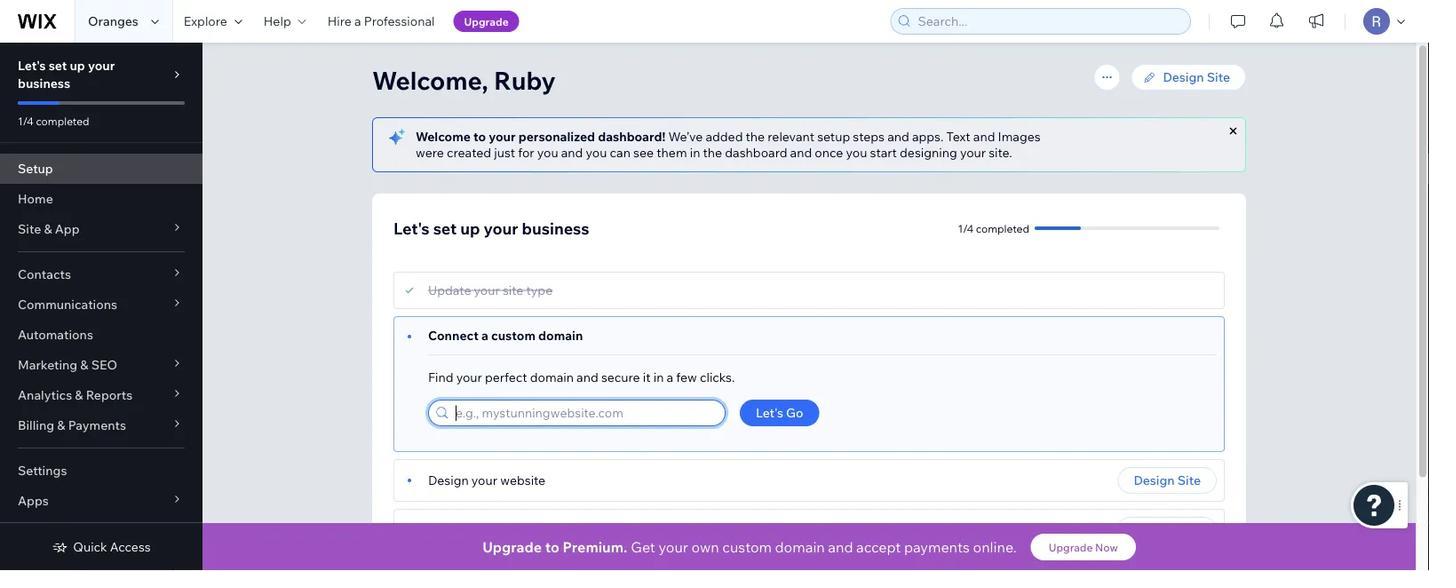 Task type: vqa. For each thing, say whether or not it's contained in the screenshot.
relevant at the right top of page
yes



Task type: locate. For each thing, give the bounding box(es) containing it.
custom up the perfect
[[491, 328, 536, 343]]

billing
[[18, 418, 54, 433]]

0 horizontal spatial to
[[474, 129, 486, 144]]

1 horizontal spatial in
[[690, 145, 700, 160]]

website
[[500, 473, 546, 488]]

dashboard!
[[598, 129, 666, 144]]

0 vertical spatial set
[[49, 58, 67, 73]]

steps
[[853, 129, 885, 144]]

design site
[[1163, 69, 1230, 85], [1134, 473, 1201, 488]]

upgrade down on
[[482, 538, 542, 556]]

the down added
[[703, 145, 722, 160]]

0 horizontal spatial you
[[537, 145, 558, 160]]

a inside hire a professional link
[[354, 13, 361, 29]]

your left website
[[472, 473, 497, 488]]

0 horizontal spatial 1/4
[[18, 114, 34, 127]]

find your perfect domain and secure it in a few clicks.
[[428, 370, 735, 385]]

2 horizontal spatial get
[[1132, 522, 1154, 538]]

sidebar element
[[0, 43, 203, 571]]

2 horizontal spatial you
[[846, 145, 867, 160]]

let's set up your business up update your site type
[[394, 218, 590, 238]]

0 horizontal spatial site
[[18, 221, 41, 237]]

&
[[44, 221, 52, 237], [80, 357, 88, 373], [75, 387, 83, 403], [57, 418, 65, 433]]

designing
[[900, 145, 957, 160]]

1 horizontal spatial a
[[481, 328, 488, 343]]

1 vertical spatial up
[[460, 218, 480, 238]]

1 vertical spatial 1/4 completed
[[958, 222, 1030, 235]]

communications
[[18, 297, 117, 312]]

0 horizontal spatial set
[[49, 58, 67, 73]]

0 horizontal spatial up
[[70, 58, 85, 73]]

welcome
[[416, 129, 471, 144]]

get left started
[[1132, 522, 1154, 538]]

0 vertical spatial in
[[690, 145, 700, 160]]

and
[[888, 129, 909, 144], [973, 129, 995, 144], [561, 145, 583, 160], [790, 145, 812, 160], [577, 370, 599, 385], [828, 538, 853, 556]]

& left reports
[[75, 387, 83, 403]]

and up site.
[[973, 129, 995, 144]]

your inside sidebar element
[[88, 58, 115, 73]]

setup
[[817, 129, 850, 144]]

professional
[[364, 13, 435, 29]]

let's go
[[756, 405, 804, 421]]

completed inside sidebar element
[[36, 114, 89, 127]]

billing & payments
[[18, 418, 126, 433]]

connect a custom domain
[[428, 328, 583, 343]]

contacts
[[18, 267, 71, 282]]

up
[[70, 58, 85, 73], [460, 218, 480, 238]]

site inside button
[[1178, 473, 1201, 488]]

upgrade up welcome, ruby
[[464, 15, 509, 28]]

in down we've at the left top
[[690, 145, 700, 160]]

get
[[428, 522, 450, 538], [1132, 522, 1154, 538], [631, 538, 655, 556]]

1 vertical spatial to
[[545, 538, 559, 556]]

google
[[507, 522, 550, 538]]

upgrade inside the upgrade button
[[464, 15, 509, 28]]

1/4
[[18, 114, 34, 127], [958, 222, 974, 235]]

analytics & reports button
[[0, 380, 203, 410]]

1 vertical spatial design site
[[1134, 473, 1201, 488]]

upgrade left now
[[1049, 541, 1093, 554]]

a left the few
[[667, 370, 674, 385]]

the up dashboard
[[746, 129, 765, 144]]

your
[[88, 58, 115, 73], [489, 129, 516, 144], [960, 145, 986, 160], [484, 218, 518, 238], [474, 282, 500, 298], [456, 370, 482, 385], [472, 473, 497, 488], [659, 538, 688, 556]]

get found on google
[[428, 522, 550, 538]]

1 horizontal spatial custom
[[723, 538, 772, 556]]

business up setup
[[18, 76, 70, 91]]

let's set up your business down the oranges
[[18, 58, 115, 91]]

1/4 completed down site.
[[958, 222, 1030, 235]]

2 vertical spatial site
[[1178, 473, 1201, 488]]

1 horizontal spatial completed
[[976, 222, 1030, 235]]

we've added the relevant setup steps and apps. text and images were created just for you and you can see them in the dashboard and once you start designing your site.
[[416, 129, 1041, 160]]

quick access button
[[52, 539, 151, 555]]

0 horizontal spatial completed
[[36, 114, 89, 127]]

upgrade for upgrade now
[[1049, 541, 1093, 554]]

dashboard
[[725, 145, 787, 160]]

to
[[474, 129, 486, 144], [545, 538, 559, 556]]

& inside "popup button"
[[57, 418, 65, 433]]

0 horizontal spatial a
[[354, 13, 361, 29]]

to up created
[[474, 129, 486, 144]]

domain right the perfect
[[530, 370, 574, 385]]

let's set up your business
[[18, 58, 115, 91], [394, 218, 590, 238]]

0 vertical spatial the
[[746, 129, 765, 144]]

now
[[1095, 541, 1118, 554]]

billing & payments button
[[0, 410, 203, 441]]

1 vertical spatial the
[[703, 145, 722, 160]]

upgrade for upgrade to premium. get your own custom domain and accept payments online.
[[482, 538, 542, 556]]

completed up setup
[[36, 114, 89, 127]]

hire a professional link
[[317, 0, 445, 43]]

1 you from the left
[[537, 145, 558, 160]]

payments
[[904, 538, 970, 556]]

1 vertical spatial let's
[[394, 218, 430, 238]]

1 horizontal spatial get
[[631, 538, 655, 556]]

online.
[[973, 538, 1017, 556]]

set
[[49, 58, 67, 73], [433, 218, 457, 238]]

1 vertical spatial site
[[18, 221, 41, 237]]

0 vertical spatial 1/4 completed
[[18, 114, 89, 127]]

get for get found on google
[[428, 522, 450, 538]]

completed down site.
[[976, 222, 1030, 235]]

0 horizontal spatial let's
[[18, 58, 46, 73]]

get right premium.
[[631, 538, 655, 556]]

0 vertical spatial completed
[[36, 114, 89, 127]]

get left found
[[428, 522, 450, 538]]

2 horizontal spatial let's
[[756, 405, 783, 421]]

1/4 inside sidebar element
[[18, 114, 34, 127]]

relevant
[[768, 129, 815, 144]]

domain for custom
[[538, 328, 583, 343]]

your down text
[[960, 145, 986, 160]]

1 vertical spatial completed
[[976, 222, 1030, 235]]

domain
[[538, 328, 583, 343], [530, 370, 574, 385], [775, 538, 825, 556]]

upgrade inside upgrade now button
[[1049, 541, 1093, 554]]

custom right own
[[723, 538, 772, 556]]

contacts button
[[0, 259, 203, 290]]

0 vertical spatial domain
[[538, 328, 583, 343]]

your right find
[[456, 370, 482, 385]]

1 vertical spatial domain
[[530, 370, 574, 385]]

0 vertical spatial site
[[1207, 69, 1230, 85]]

1 horizontal spatial 1/4 completed
[[958, 222, 1030, 235]]

1 horizontal spatial you
[[586, 145, 607, 160]]

domain up find your perfect domain and secure it in a few clicks.
[[538, 328, 583, 343]]

& left 'app'
[[44, 221, 52, 237]]

0 horizontal spatial in
[[654, 370, 664, 385]]

business
[[18, 76, 70, 91], [522, 218, 590, 238]]

1 horizontal spatial to
[[545, 538, 559, 556]]

you down welcome to your personalized dashboard! on the left of page
[[537, 145, 558, 160]]

0 vertical spatial let's set up your business
[[18, 58, 115, 91]]

in right it
[[654, 370, 664, 385]]

& inside popup button
[[75, 387, 83, 403]]

help button
[[253, 0, 317, 43]]

a for custom
[[481, 328, 488, 343]]

1 vertical spatial set
[[433, 218, 457, 238]]

site
[[1207, 69, 1230, 85], [18, 221, 41, 237], [1178, 473, 1201, 488]]

marketing & seo button
[[0, 350, 203, 380]]

design site link
[[1131, 64, 1246, 91]]

0 vertical spatial let's
[[18, 58, 46, 73]]

1 vertical spatial custom
[[723, 538, 772, 556]]

1 vertical spatial a
[[481, 328, 488, 343]]

1 horizontal spatial up
[[460, 218, 480, 238]]

1 horizontal spatial site
[[1178, 473, 1201, 488]]

2 vertical spatial let's
[[756, 405, 783, 421]]

& right "billing"
[[57, 418, 65, 433]]

you down steps
[[846, 145, 867, 160]]

& for site
[[44, 221, 52, 237]]

2 horizontal spatial site
[[1207, 69, 1230, 85]]

1 horizontal spatial let's set up your business
[[394, 218, 590, 238]]

a
[[354, 13, 361, 29], [481, 328, 488, 343], [667, 370, 674, 385]]

completed
[[36, 114, 89, 127], [976, 222, 1030, 235]]

a right the connect
[[481, 328, 488, 343]]

to down google
[[545, 538, 559, 556]]

0 vertical spatial 1/4
[[18, 114, 34, 127]]

your up update your site type
[[484, 218, 518, 238]]

1/4 completed
[[18, 114, 89, 127], [958, 222, 1030, 235]]

0 horizontal spatial 1/4 completed
[[18, 114, 89, 127]]

3 you from the left
[[846, 145, 867, 160]]

2 vertical spatial domain
[[775, 538, 825, 556]]

hire
[[328, 13, 352, 29]]

0 vertical spatial business
[[18, 76, 70, 91]]

domain left the accept
[[775, 538, 825, 556]]

automations
[[18, 327, 93, 342]]

and down relevant
[[790, 145, 812, 160]]

0 vertical spatial up
[[70, 58, 85, 73]]

business up type
[[522, 218, 590, 238]]

0 vertical spatial custom
[[491, 328, 536, 343]]

a right hire
[[354, 13, 361, 29]]

0 horizontal spatial get
[[428, 522, 450, 538]]

site inside dropdown button
[[18, 221, 41, 237]]

get inside 'button'
[[1132, 522, 1154, 538]]

0 vertical spatial a
[[354, 13, 361, 29]]

you
[[537, 145, 558, 160], [586, 145, 607, 160], [846, 145, 867, 160]]

welcome,
[[372, 64, 488, 95]]

1 horizontal spatial 1/4
[[958, 222, 974, 235]]

1 horizontal spatial business
[[522, 218, 590, 238]]

the
[[746, 129, 765, 144], [703, 145, 722, 160]]

1/4 completed up setup
[[18, 114, 89, 127]]

and left the accept
[[828, 538, 853, 556]]

in
[[690, 145, 700, 160], [654, 370, 664, 385]]

let's set up your business inside sidebar element
[[18, 58, 115, 91]]

can
[[610, 145, 631, 160]]

custom
[[491, 328, 536, 343], [723, 538, 772, 556]]

1 horizontal spatial the
[[746, 129, 765, 144]]

your down the oranges
[[88, 58, 115, 73]]

you left can
[[586, 145, 607, 160]]

business inside let's set up your business
[[18, 76, 70, 91]]

0 vertical spatial to
[[474, 129, 486, 144]]

& left 'seo'
[[80, 357, 88, 373]]

2 vertical spatial a
[[667, 370, 674, 385]]

hire a professional
[[328, 13, 435, 29]]

communications button
[[0, 290, 203, 320]]

0 horizontal spatial let's set up your business
[[18, 58, 115, 91]]

0 horizontal spatial business
[[18, 76, 70, 91]]



Task type: describe. For each thing, give the bounding box(es) containing it.
on
[[489, 522, 504, 538]]

your left own
[[659, 538, 688, 556]]

started
[[1157, 522, 1201, 538]]

welcome, ruby
[[372, 64, 556, 95]]

design site button
[[1118, 467, 1217, 494]]

your left site
[[474, 282, 500, 298]]

let's go button
[[740, 400, 820, 426]]

apps.
[[912, 129, 944, 144]]

upgrade now button
[[1031, 534, 1136, 561]]

2 horizontal spatial a
[[667, 370, 674, 385]]

setup
[[18, 161, 53, 176]]

quick
[[73, 539, 107, 555]]

& for marketing
[[80, 357, 88, 373]]

& for billing
[[57, 418, 65, 433]]

home
[[18, 191, 53, 207]]

site & app
[[18, 221, 80, 237]]

secure
[[601, 370, 640, 385]]

welcome to your personalized dashboard!
[[416, 129, 666, 144]]

Search... field
[[913, 9, 1185, 34]]

a for professional
[[354, 13, 361, 29]]

apps
[[18, 493, 49, 509]]

to for welcome
[[474, 129, 486, 144]]

it
[[643, 370, 651, 385]]

apps button
[[0, 486, 203, 516]]

see
[[633, 145, 654, 160]]

update
[[428, 282, 471, 298]]

site & app button
[[0, 214, 203, 244]]

for
[[518, 145, 534, 160]]

1 horizontal spatial set
[[433, 218, 457, 238]]

explore
[[184, 13, 227, 29]]

get for get started
[[1132, 522, 1154, 538]]

find
[[428, 370, 454, 385]]

home link
[[0, 184, 203, 214]]

domain for perfect
[[530, 370, 574, 385]]

to for upgrade
[[545, 538, 559, 556]]

let's inside let's go button
[[756, 405, 783, 421]]

your inside we've added the relevant setup steps and apps. text and images were created just for you and you can see them in the dashboard and once you start designing your site.
[[960, 145, 986, 160]]

quick access
[[73, 539, 151, 555]]

design inside design site link
[[1163, 69, 1204, 85]]

settings link
[[0, 456, 203, 486]]

let's inside let's set up your business
[[18, 58, 46, 73]]

added
[[706, 129, 743, 144]]

1 vertical spatial in
[[654, 370, 664, 385]]

accept
[[856, 538, 901, 556]]

get started button
[[1117, 517, 1217, 544]]

design site inside button
[[1134, 473, 1201, 488]]

and down personalized
[[561, 145, 583, 160]]

0 horizontal spatial custom
[[491, 328, 536, 343]]

were
[[416, 145, 444, 160]]

marketing
[[18, 357, 77, 373]]

and up start on the right top
[[888, 129, 909, 144]]

upgrade to premium. get your own custom domain and accept payments online.
[[482, 538, 1017, 556]]

own
[[691, 538, 719, 556]]

up inside let's set up your business
[[70, 58, 85, 73]]

connect
[[428, 328, 479, 343]]

set inside let's set up your business
[[49, 58, 67, 73]]

marketing & seo
[[18, 357, 117, 373]]

1 vertical spatial 1/4
[[958, 222, 974, 235]]

app
[[55, 221, 80, 237]]

them
[[657, 145, 687, 160]]

ruby
[[494, 64, 556, 95]]

e.g., mystunningwebsite.com field
[[450, 401, 720, 426]]

site.
[[989, 145, 1013, 160]]

seo
[[91, 357, 117, 373]]

1/4 completed inside sidebar element
[[18, 114, 89, 127]]

1 horizontal spatial let's
[[394, 218, 430, 238]]

reports
[[86, 387, 133, 403]]

upgrade button
[[453, 11, 519, 32]]

start
[[870, 145, 897, 160]]

few
[[676, 370, 697, 385]]

your up just
[[489, 129, 516, 144]]

help
[[264, 13, 291, 29]]

we've
[[668, 129, 703, 144]]

setup link
[[0, 154, 203, 184]]

in inside we've added the relevant setup steps and apps. text and images were created just for you and you can see them in the dashboard and once you start designing your site.
[[690, 145, 700, 160]]

access
[[110, 539, 151, 555]]

just
[[494, 145, 515, 160]]

update your site type
[[428, 282, 553, 298]]

payments
[[68, 418, 126, 433]]

upgrade for upgrade
[[464, 15, 509, 28]]

and left secure
[[577, 370, 599, 385]]

perfect
[[485, 370, 527, 385]]

once
[[815, 145, 843, 160]]

1 vertical spatial business
[[522, 218, 590, 238]]

type
[[526, 282, 553, 298]]

2 you from the left
[[586, 145, 607, 160]]

analytics & reports
[[18, 387, 133, 403]]

& for analytics
[[75, 387, 83, 403]]

0 vertical spatial design site
[[1163, 69, 1230, 85]]

1 vertical spatial let's set up your business
[[394, 218, 590, 238]]

created
[[447, 145, 491, 160]]

automations link
[[0, 320, 203, 350]]

go
[[786, 405, 804, 421]]

personalized
[[519, 129, 595, 144]]

oranges
[[88, 13, 138, 29]]

analytics
[[18, 387, 72, 403]]

site
[[503, 282, 524, 298]]

design inside design site button
[[1134, 473, 1175, 488]]

get started
[[1132, 522, 1201, 538]]

found
[[452, 522, 486, 538]]

0 horizontal spatial the
[[703, 145, 722, 160]]

text
[[947, 129, 971, 144]]

upgrade now
[[1049, 541, 1118, 554]]

settings
[[18, 463, 67, 478]]

clicks.
[[700, 370, 735, 385]]



